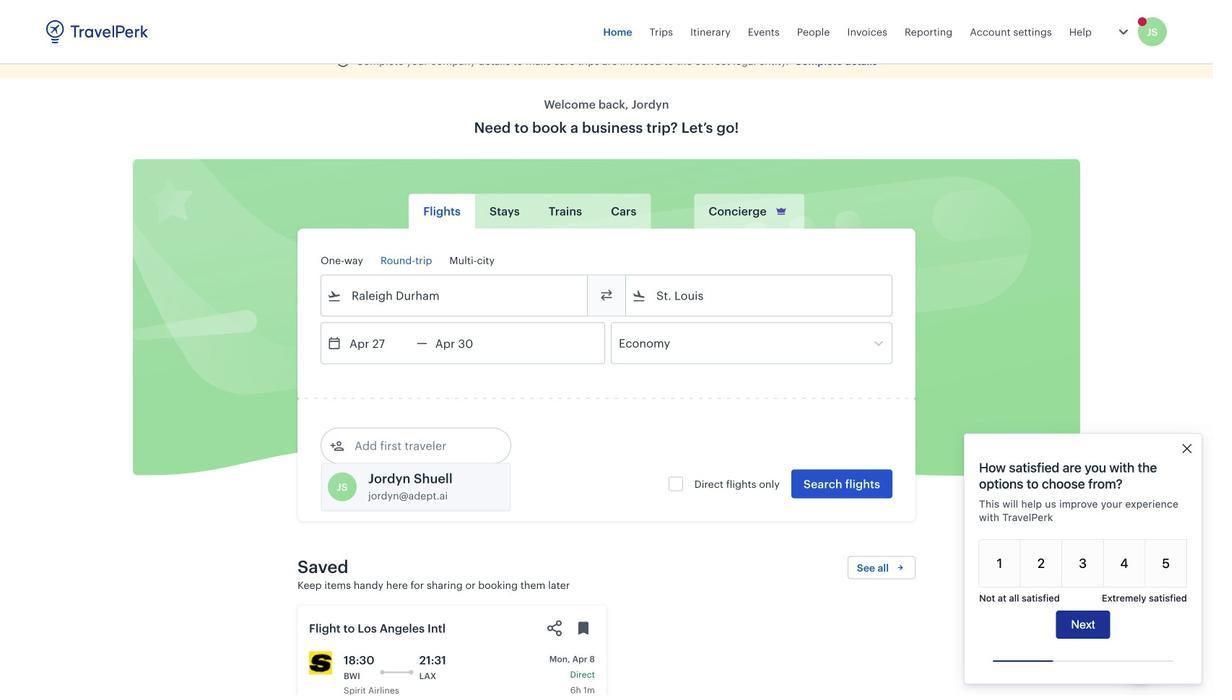 Task type: locate. For each thing, give the bounding box(es) containing it.
spirit airlines image
[[309, 652, 332, 675]]

To search field
[[647, 284, 874, 307]]

Add first traveler search field
[[345, 435, 495, 458]]



Task type: describe. For each thing, give the bounding box(es) containing it.
Depart text field
[[342, 323, 417, 364]]

From search field
[[342, 284, 569, 307]]

Return text field
[[428, 323, 503, 364]]



